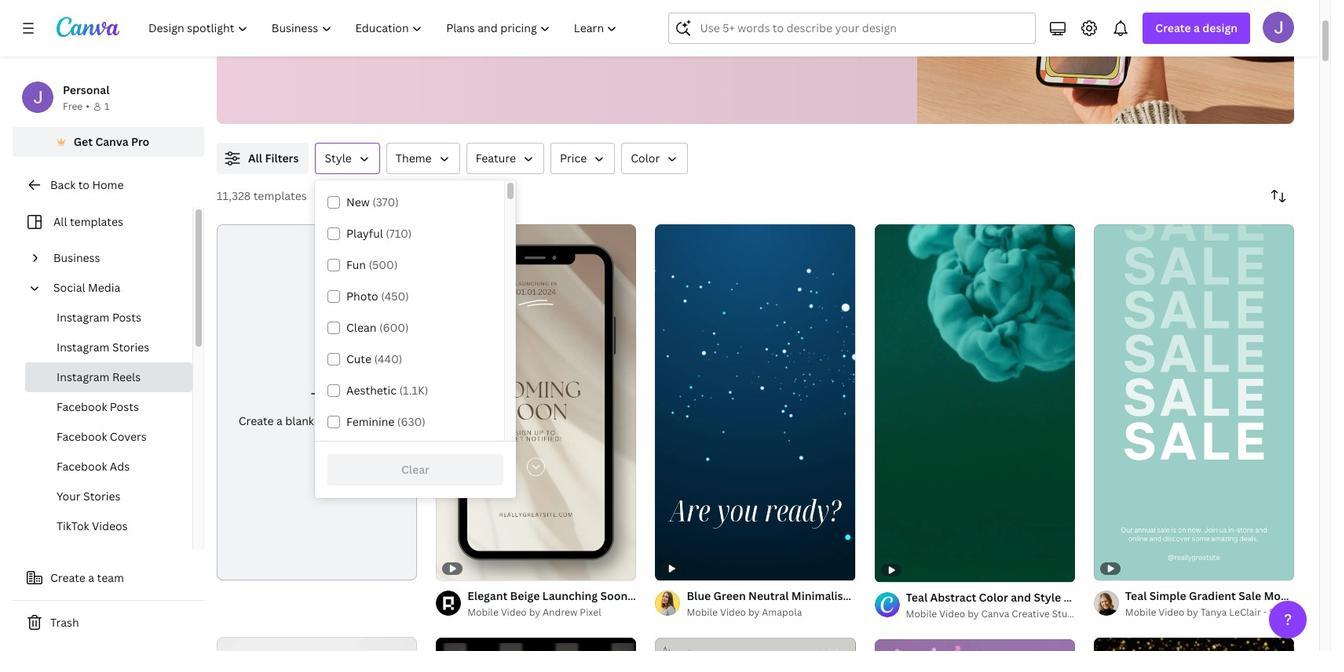 Task type: describe. For each thing, give the bounding box(es) containing it.
launching
[[542, 589, 598, 604]]

price button
[[551, 143, 615, 174]]

your
[[57, 489, 81, 504]]

stories for instagram stories
[[112, 340, 149, 355]]

clean
[[346, 320, 377, 335]]

tiktok videos link
[[25, 512, 192, 542]]

home
[[92, 177, 124, 192]]

teal abstract color and style mobile video background mobile video by canva creative studio
[[906, 590, 1201, 621]]

Search search field
[[700, 13, 1026, 43]]

abstract
[[930, 590, 976, 605]]

create a blank instagram reel element
[[217, 225, 417, 581]]

teal for teal abstract color and style mobile video background
[[906, 590, 928, 605]]

aesthetic (1.1k)
[[346, 383, 428, 398]]

soon
[[600, 589, 628, 604]]

business link
[[47, 243, 183, 273]]

fun
[[346, 258, 366, 273]]

and inside promote your brand or project, experiment with your video editing skills, or just have fun online. get unique instagram reels video ideas from canva's selection and start creating.
[[667, 23, 690, 40]]

filters
[[265, 151, 299, 166]]

and inside teal abstract color and style mobile video background mobile video by canva creative studio
[[1011, 590, 1031, 605]]

all for all templates
[[53, 214, 67, 229]]

clear
[[401, 463, 430, 478]]

fun
[[757, 2, 777, 20]]

Sort by button
[[1263, 181, 1294, 212]]

reel inside 'elegant beige launching soon instagram reel mobile video by andrew pixel'
[[687, 589, 710, 604]]

all for all filters
[[248, 151, 262, 166]]

teal simple gradient sale mobile video mobile video by tanya leclair - so swell studi
[[1125, 589, 1331, 619]]

skills,
[[647, 2, 680, 20]]

new (370)
[[346, 195, 399, 210]]

video up studi
[[1304, 589, 1331, 604]]

start
[[693, 23, 721, 40]]

create for create a team
[[50, 571, 86, 586]]

covers
[[110, 430, 147, 445]]

pixel
[[580, 606, 601, 619]]

canva inside teal abstract color and style mobile video background mobile video by canva creative studio
[[981, 608, 1009, 621]]

fun (500)
[[346, 258, 398, 273]]

ideas
[[491, 23, 523, 40]]

have
[[725, 2, 754, 20]]

playful
[[346, 226, 383, 241]]

by inside teal simple gradient sale mobile video mobile video by tanya leclair - so swell studi
[[1187, 606, 1198, 619]]

mobile inside 'elegant beige launching soon instagram reel mobile video by andrew pixel'
[[467, 606, 499, 619]]

create a blank instagram reel link
[[217, 225, 417, 581]]

get inside promote your brand or project, experiment with your video editing skills, or just have fun online. get unique instagram reels video ideas from canva's selection and start creating.
[[286, 23, 307, 40]]

create a blank instagram reel
[[239, 414, 395, 429]]

feminine (630)
[[346, 415, 426, 430]]

all templates link
[[22, 207, 183, 237]]

experiment
[[434, 2, 503, 20]]

beige
[[510, 589, 540, 604]]

aesthetic
[[346, 383, 397, 398]]

playful (710)
[[346, 226, 412, 241]]

clear button
[[328, 455, 503, 486]]

instagram posts
[[57, 310, 141, 325]]

canva inside get canva pro button
[[95, 134, 129, 149]]

reels inside promote your brand or project, experiment with your video editing skills, or just have fun online. get unique instagram reels video ideas from canva's selection and start creating.
[[419, 23, 451, 40]]

a for team
[[88, 571, 94, 586]]

back
[[50, 177, 76, 192]]

cute (440)
[[346, 352, 402, 367]]

style inside teal abstract color and style mobile video background mobile video by canva creative studio
[[1034, 590, 1061, 605]]

andrew
[[543, 606, 578, 619]]

business
[[53, 251, 100, 265]]

feminine
[[346, 415, 395, 430]]

create a design button
[[1143, 13, 1250, 44]]

color button
[[621, 143, 688, 174]]

mobile video by amapola
[[687, 606, 802, 619]]

(370)
[[372, 195, 399, 210]]

free
[[63, 100, 83, 113]]

new
[[346, 195, 370, 210]]

with
[[506, 2, 532, 20]]

instagram stories
[[57, 340, 149, 355]]

•
[[86, 100, 89, 113]]

create a team
[[50, 571, 124, 586]]

instagram inside the 'instagram stories' link
[[57, 340, 110, 355]]

templates for 11,328 templates
[[253, 188, 307, 203]]

personal
[[63, 82, 110, 97]]

facebook covers link
[[25, 423, 192, 452]]

elegant beige launching soon instagram reel link
[[467, 588, 710, 605]]

your stories link
[[25, 482, 192, 512]]

online.
[[242, 23, 283, 40]]

ads
[[110, 459, 130, 474]]

video left simple in the bottom right of the page
[[1103, 590, 1134, 605]]

create for create a design
[[1156, 20, 1191, 35]]

style button
[[315, 143, 380, 174]]

11,328 templates
[[217, 188, 307, 203]]

facebook covers
[[57, 430, 147, 445]]

video inside 'elegant beige launching soon instagram reel mobile video by andrew pixel'
[[501, 606, 527, 619]]

price
[[560, 151, 587, 166]]

so
[[1269, 606, 1281, 619]]

by left amapola
[[748, 606, 760, 619]]

teal abstract color and style mobile video background link
[[906, 590, 1201, 607]]

video down abstract
[[939, 608, 965, 621]]

mobile video by tanya leclair - so swell studi link
[[1125, 605, 1331, 621]]

social media link
[[47, 273, 183, 303]]

swell
[[1283, 606, 1307, 619]]

facebook ads link
[[25, 452, 192, 482]]

1 or from the left
[[367, 2, 380, 20]]

editing
[[602, 2, 644, 20]]

theme button
[[386, 143, 460, 174]]

instagram reels
[[57, 370, 141, 385]]



Task type: vqa. For each thing, say whether or not it's contained in the screenshot.
Sale
yes



Task type: locate. For each thing, give the bounding box(es) containing it.
0 horizontal spatial templates
[[70, 214, 123, 229]]

feature
[[476, 151, 516, 166]]

0 vertical spatial style
[[325, 151, 352, 166]]

color right price button
[[631, 151, 660, 166]]

0 horizontal spatial reels
[[112, 370, 141, 385]]

creating.
[[724, 23, 777, 40]]

1 horizontal spatial templates
[[253, 188, 307, 203]]

blank
[[285, 414, 314, 429]]

instagram down project,
[[355, 23, 416, 40]]

1 vertical spatial posts
[[110, 400, 139, 415]]

photo (450)
[[346, 289, 409, 304]]

1
[[104, 100, 109, 113]]

1 vertical spatial reels
[[112, 370, 141, 385]]

by down abstract
[[968, 608, 979, 621]]

(440)
[[374, 352, 402, 367]]

2 facebook from the top
[[57, 430, 107, 445]]

facebook ads
[[57, 459, 130, 474]]

canva left "creative"
[[981, 608, 1009, 621]]

reels down project,
[[419, 23, 451, 40]]

create left design
[[1156, 20, 1191, 35]]

and
[[667, 23, 690, 40], [1011, 590, 1031, 605]]

0 horizontal spatial style
[[325, 151, 352, 166]]

style up new
[[325, 151, 352, 166]]

0 horizontal spatial your
[[297, 2, 325, 20]]

2 vertical spatial facebook
[[57, 459, 107, 474]]

0 vertical spatial all
[[248, 151, 262, 166]]

teal inside teal simple gradient sale mobile video mobile video by tanya leclair - so swell studi
[[1125, 589, 1147, 604]]

by left 'tanya'
[[1187, 606, 1198, 619]]

promote your brand or project, experiment with your video editing skills, or just have fun online. get unique instagram reels video ideas from canva's selection and start creating.
[[242, 2, 777, 40]]

all
[[248, 151, 262, 166], [53, 214, 67, 229]]

create for create a blank instagram reel
[[239, 414, 274, 429]]

create left the blank
[[239, 414, 274, 429]]

teal for teal simple gradient sale mobile video
[[1125, 589, 1147, 604]]

or right the brand
[[367, 2, 380, 20]]

1 horizontal spatial create
[[239, 414, 274, 429]]

reels down the 'instagram stories' link on the bottom of page
[[112, 370, 141, 385]]

all inside button
[[248, 151, 262, 166]]

0 horizontal spatial color
[[631, 151, 660, 166]]

get canva pro
[[74, 134, 149, 149]]

1 vertical spatial create
[[239, 414, 274, 429]]

jacob simon image
[[1263, 12, 1294, 43]]

1 vertical spatial stories
[[83, 489, 121, 504]]

create inside button
[[50, 571, 86, 586]]

design
[[1203, 20, 1238, 35]]

0 horizontal spatial get
[[74, 134, 93, 149]]

project,
[[383, 2, 431, 20]]

posts for facebook posts
[[110, 400, 139, 415]]

mobile
[[1264, 589, 1301, 604], [1064, 590, 1101, 605], [467, 606, 499, 619], [687, 606, 718, 619], [1125, 606, 1156, 619], [906, 608, 937, 621]]

team
[[97, 571, 124, 586]]

from
[[526, 23, 555, 40]]

instagram inside promote your brand or project, experiment with your video editing skills, or just have fun online. get unique instagram reels video ideas from canva's selection and start creating.
[[355, 23, 416, 40]]

teal
[[1125, 589, 1147, 604], [906, 590, 928, 605]]

2 horizontal spatial create
[[1156, 20, 1191, 35]]

1 horizontal spatial reel
[[687, 589, 710, 604]]

1 vertical spatial a
[[276, 414, 283, 429]]

color up mobile video by canva creative studio link
[[979, 590, 1008, 605]]

teal left simple in the bottom right of the page
[[1125, 589, 1147, 604]]

(500)
[[369, 258, 398, 273]]

0 vertical spatial a
[[1194, 20, 1200, 35]]

0 horizontal spatial canva
[[95, 134, 129, 149]]

0 horizontal spatial all
[[53, 214, 67, 229]]

feature button
[[466, 143, 544, 174]]

0 vertical spatial color
[[631, 151, 660, 166]]

1 horizontal spatial get
[[286, 23, 307, 40]]

1 vertical spatial facebook
[[57, 430, 107, 445]]

a inside button
[[88, 571, 94, 586]]

None search field
[[669, 13, 1036, 44]]

0 vertical spatial canva
[[95, 134, 129, 149]]

posts inside 'link'
[[110, 400, 139, 415]]

2 or from the left
[[683, 2, 696, 20]]

1 vertical spatial canva
[[981, 608, 1009, 621]]

2 your from the left
[[535, 2, 563, 20]]

unique
[[310, 23, 352, 40]]

studi
[[1310, 606, 1331, 619]]

(600)
[[379, 320, 409, 335]]

reel up the mobile video by amapola
[[687, 589, 710, 604]]

instagram up facebook posts
[[57, 370, 110, 385]]

gradient
[[1189, 589, 1236, 604]]

1 horizontal spatial reels
[[419, 23, 451, 40]]

your up unique
[[297, 2, 325, 20]]

instagram posts link
[[25, 303, 192, 333]]

reel inside create a blank instagram reel element
[[372, 414, 395, 429]]

facebook inside "link"
[[57, 430, 107, 445]]

creative
[[1012, 608, 1050, 621]]

get right online.
[[286, 23, 307, 40]]

canva left pro
[[95, 134, 129, 149]]

or left just
[[683, 2, 696, 20]]

facebook up facebook ads
[[57, 430, 107, 445]]

facebook up 'your stories'
[[57, 459, 107, 474]]

0 vertical spatial stories
[[112, 340, 149, 355]]

create inside dropdown button
[[1156, 20, 1191, 35]]

video down experiment
[[455, 23, 488, 40]]

0 vertical spatial create
[[1156, 20, 1191, 35]]

videos
[[92, 519, 128, 534]]

create left team
[[50, 571, 86, 586]]

(450)
[[381, 289, 409, 304]]

by inside 'elegant beige launching soon instagram reel mobile video by andrew pixel'
[[529, 606, 540, 619]]

0 horizontal spatial reel
[[372, 414, 395, 429]]

simple
[[1150, 589, 1186, 604]]

video up canva's
[[566, 2, 599, 20]]

your
[[297, 2, 325, 20], [535, 2, 563, 20]]

1 horizontal spatial and
[[1011, 590, 1031, 605]]

a for blank
[[276, 414, 283, 429]]

style up "creative"
[[1034, 590, 1061, 605]]

get down •
[[74, 134, 93, 149]]

back to home
[[50, 177, 124, 192]]

instagram up instagram reels
[[57, 340, 110, 355]]

tanya
[[1201, 606, 1227, 619]]

1 horizontal spatial teal
[[1125, 589, 1147, 604]]

to
[[78, 177, 89, 192]]

1 vertical spatial video
[[455, 23, 488, 40]]

posts up covers at left
[[110, 400, 139, 415]]

by inside teal abstract color and style mobile video background mobile video by canva creative studio
[[968, 608, 979, 621]]

0 vertical spatial posts
[[112, 310, 141, 325]]

0 vertical spatial facebook
[[57, 400, 107, 415]]

0 horizontal spatial and
[[667, 23, 690, 40]]

0 vertical spatial and
[[667, 23, 690, 40]]

by down beige
[[529, 606, 540, 619]]

instagram inside instagram posts link
[[57, 310, 110, 325]]

top level navigation element
[[138, 13, 631, 44]]

promote
[[242, 2, 294, 20]]

a left team
[[88, 571, 94, 586]]

create a team button
[[13, 563, 204, 595]]

instagram
[[355, 23, 416, 40], [57, 310, 110, 325], [57, 340, 110, 355], [57, 370, 110, 385], [317, 414, 370, 429], [630, 589, 684, 604]]

studio
[[1052, 608, 1082, 621]]

1 horizontal spatial style
[[1034, 590, 1061, 605]]

instagram right soon
[[630, 589, 684, 604]]

free •
[[63, 100, 89, 113]]

0 horizontal spatial video
[[455, 23, 488, 40]]

style inside button
[[325, 151, 352, 166]]

teal left abstract
[[906, 590, 928, 605]]

pro
[[131, 134, 149, 149]]

color inside button
[[631, 151, 660, 166]]

facebook for facebook ads
[[57, 459, 107, 474]]

teal inside teal abstract color and style mobile video background mobile video by canva creative studio
[[906, 590, 928, 605]]

a left design
[[1194, 20, 1200, 35]]

video down background
[[1159, 606, 1185, 619]]

facebook
[[57, 400, 107, 415], [57, 430, 107, 445], [57, 459, 107, 474]]

1 horizontal spatial color
[[979, 590, 1008, 605]]

(630)
[[397, 415, 426, 430]]

(1.1k)
[[399, 383, 428, 398]]

2 vertical spatial create
[[50, 571, 86, 586]]

templates down back to home
[[70, 214, 123, 229]]

color inside teal abstract color and style mobile video background mobile video by canva creative studio
[[979, 590, 1008, 605]]

and up "creative"
[[1011, 590, 1031, 605]]

facebook for facebook posts
[[57, 400, 107, 415]]

all filters
[[248, 151, 299, 166]]

reels
[[419, 23, 451, 40], [112, 370, 141, 385]]

0 horizontal spatial a
[[88, 571, 94, 586]]

1 vertical spatial style
[[1034, 590, 1061, 605]]

stories down instagram posts link
[[112, 340, 149, 355]]

cute
[[346, 352, 372, 367]]

all templates
[[53, 214, 123, 229]]

canva's
[[558, 23, 605, 40]]

1 vertical spatial and
[[1011, 590, 1031, 605]]

stories for your stories
[[83, 489, 121, 504]]

templates down the filters
[[253, 188, 307, 203]]

elegant
[[467, 589, 508, 604]]

selection
[[608, 23, 664, 40]]

1 horizontal spatial all
[[248, 151, 262, 166]]

facebook posts
[[57, 400, 139, 415]]

1 horizontal spatial video
[[566, 2, 599, 20]]

canva
[[95, 134, 129, 149], [981, 608, 1009, 621]]

teal simple gradient sale mobile video link
[[1125, 588, 1331, 605]]

1 facebook from the top
[[57, 400, 107, 415]]

background
[[1137, 590, 1201, 605]]

11,328
[[217, 188, 251, 203]]

1 vertical spatial get
[[74, 134, 93, 149]]

leclair
[[1229, 606, 1261, 619]]

instagram down social media
[[57, 310, 110, 325]]

clean (600)
[[346, 320, 409, 335]]

facebook inside 'link'
[[57, 400, 107, 415]]

1 vertical spatial reel
[[687, 589, 710, 604]]

style
[[325, 151, 352, 166], [1034, 590, 1061, 605]]

get canva pro button
[[13, 127, 204, 157]]

elegant beige launching soon instagram reel mobile video by andrew pixel
[[467, 589, 710, 619]]

just
[[699, 2, 722, 20]]

video left amapola
[[720, 606, 746, 619]]

-
[[1263, 606, 1267, 619]]

all down back
[[53, 214, 67, 229]]

reel left (630)
[[372, 414, 395, 429]]

your up from
[[535, 2, 563, 20]]

a inside dropdown button
[[1194, 20, 1200, 35]]

0 horizontal spatial create
[[50, 571, 86, 586]]

2 horizontal spatial a
[[1194, 20, 1200, 35]]

facebook for facebook covers
[[57, 430, 107, 445]]

1 horizontal spatial or
[[683, 2, 696, 20]]

1 vertical spatial all
[[53, 214, 67, 229]]

0 vertical spatial reel
[[372, 414, 395, 429]]

3 facebook from the top
[[57, 459, 107, 474]]

0 horizontal spatial teal
[[906, 590, 928, 605]]

all filters button
[[217, 143, 309, 174]]

1 vertical spatial templates
[[70, 214, 123, 229]]

a for design
[[1194, 20, 1200, 35]]

facebook down instagram reels
[[57, 400, 107, 415]]

instagram inside 'elegant beige launching soon instagram reel mobile video by andrew pixel'
[[630, 589, 684, 604]]

1 vertical spatial color
[[979, 590, 1008, 605]]

back to home link
[[13, 170, 204, 201]]

0 vertical spatial templates
[[253, 188, 307, 203]]

and down the skills,
[[667, 23, 690, 40]]

1 horizontal spatial canva
[[981, 608, 1009, 621]]

stories down facebook ads link
[[83, 489, 121, 504]]

posts down social media link
[[112, 310, 141, 325]]

templates for all templates
[[70, 214, 123, 229]]

video
[[566, 2, 599, 20], [455, 23, 488, 40]]

instagram stories link
[[25, 333, 192, 363]]

instagram inside create a blank instagram reel element
[[317, 414, 370, 429]]

your stories
[[57, 489, 121, 504]]

posts for instagram posts
[[112, 310, 141, 325]]

0 vertical spatial video
[[566, 2, 599, 20]]

all left the filters
[[248, 151, 262, 166]]

video down beige
[[501, 606, 527, 619]]

1 horizontal spatial a
[[276, 414, 283, 429]]

2 vertical spatial a
[[88, 571, 94, 586]]

get inside button
[[74, 134, 93, 149]]

0 horizontal spatial or
[[367, 2, 380, 20]]

0 vertical spatial reels
[[419, 23, 451, 40]]

a left the blank
[[276, 414, 283, 429]]

1 horizontal spatial your
[[535, 2, 563, 20]]

photo
[[346, 289, 378, 304]]

0 vertical spatial get
[[286, 23, 307, 40]]

1 your from the left
[[297, 2, 325, 20]]

instagram down aesthetic
[[317, 414, 370, 429]]



